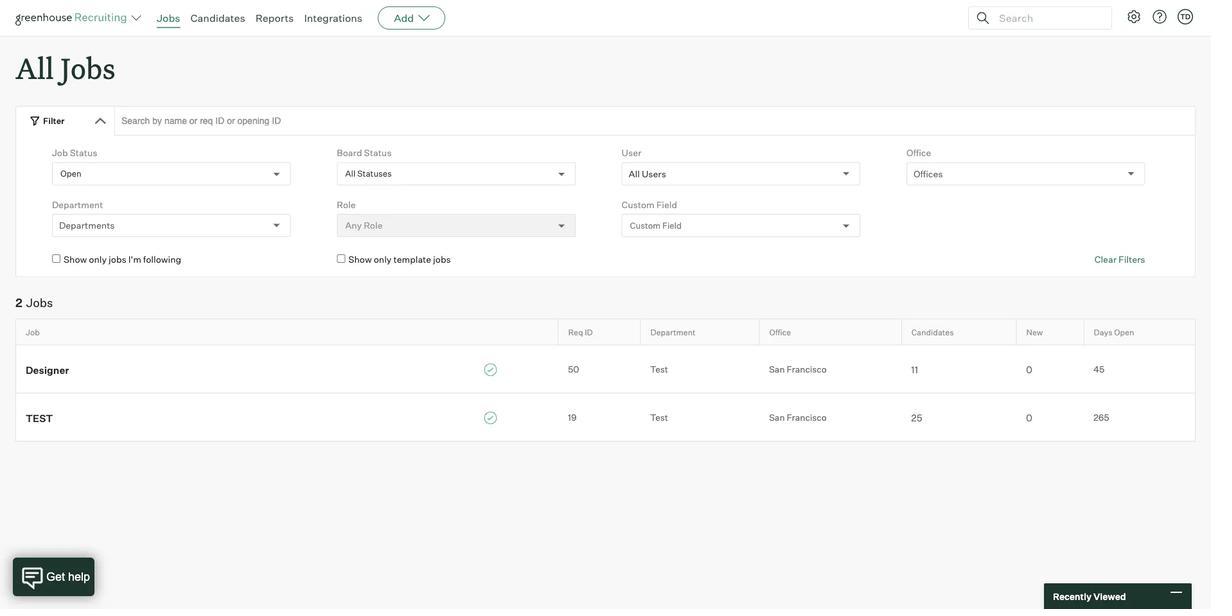Task type: locate. For each thing, give the bounding box(es) containing it.
candidates right jobs link
[[191, 12, 245, 24]]

san for designer
[[769, 364, 785, 375]]

Search text field
[[996, 9, 1101, 27]]

open
[[60, 169, 81, 179], [1115, 327, 1135, 337]]

1 vertical spatial 0 link
[[1017, 411, 1085, 425]]

1 horizontal spatial jobs
[[61, 49, 115, 87]]

show right show only template jobs option
[[349, 254, 372, 265]]

designer
[[26, 364, 69, 376]]

add
[[394, 12, 414, 24]]

45
[[1094, 364, 1105, 375]]

0 vertical spatial san
[[769, 364, 785, 375]]

1 vertical spatial san francisco
[[769, 413, 827, 423]]

test
[[651, 364, 669, 375], [651, 413, 669, 423]]

custom field down all users option
[[622, 199, 678, 210]]

0 vertical spatial 0 link
[[1017, 363, 1085, 376]]

all left users
[[629, 168, 640, 179]]

0 horizontal spatial office
[[770, 327, 791, 337]]

0
[[1027, 364, 1033, 376], [1027, 412, 1033, 424]]

greenhouse recruiting image
[[15, 10, 131, 26]]

candidates link
[[191, 12, 245, 24]]

1 status from the left
[[70, 147, 97, 159]]

custom field
[[622, 199, 678, 210], [630, 220, 682, 231]]

new
[[1027, 327, 1044, 337]]

1 vertical spatial candidates
[[912, 327, 954, 337]]

2 francisco from the top
[[787, 413, 827, 423]]

0 vertical spatial office
[[907, 147, 932, 159]]

1 san francisco from the top
[[769, 364, 827, 375]]

jobs link
[[157, 12, 180, 24]]

all users
[[629, 168, 667, 179]]

department
[[52, 199, 103, 210], [651, 327, 696, 337]]

recently
[[1054, 591, 1092, 602]]

2 horizontal spatial all
[[629, 168, 640, 179]]

test
[[26, 412, 53, 425]]

1 san from the top
[[769, 364, 785, 375]]

0 link left "265"
[[1017, 411, 1085, 425]]

all
[[15, 49, 54, 87], [629, 168, 640, 179], [345, 169, 356, 179]]

0 vertical spatial francisco
[[787, 364, 827, 375]]

1 horizontal spatial jobs
[[433, 254, 451, 265]]

0 link
[[1017, 363, 1085, 376], [1017, 411, 1085, 425]]

designer link
[[16, 362, 559, 377]]

2 status from the left
[[364, 147, 392, 159]]

candidates
[[191, 12, 245, 24], [912, 327, 954, 337]]

0 horizontal spatial show
[[64, 254, 87, 265]]

0 horizontal spatial status
[[70, 147, 97, 159]]

2 0 from the top
[[1027, 412, 1033, 424]]

25
[[912, 412, 923, 424]]

job down filter
[[52, 147, 68, 159]]

1 only from the left
[[89, 254, 107, 265]]

candidates up the 11 at the bottom of the page
[[912, 327, 954, 337]]

0 vertical spatial 0
[[1027, 364, 1033, 376]]

1 0 from the top
[[1027, 364, 1033, 376]]

jobs
[[157, 12, 180, 24], [61, 49, 115, 87], [26, 296, 53, 310]]

1 horizontal spatial all
[[345, 169, 356, 179]]

san francisco
[[769, 364, 827, 375], [769, 413, 827, 423]]

status for board status
[[364, 147, 392, 159]]

all statuses
[[345, 169, 392, 179]]

1 horizontal spatial office
[[907, 147, 932, 159]]

0 horizontal spatial department
[[52, 199, 103, 210]]

viewed
[[1094, 591, 1127, 602]]

custom
[[622, 199, 655, 210], [630, 220, 661, 231]]

2 vertical spatial jobs
[[26, 296, 53, 310]]

francisco for designer
[[787, 364, 827, 375]]

0 vertical spatial open
[[60, 169, 81, 179]]

11 link
[[902, 363, 1017, 376]]

francisco for test
[[787, 413, 827, 423]]

i'm
[[128, 254, 141, 265]]

show for show only template jobs
[[349, 254, 372, 265]]

all down the board
[[345, 169, 356, 179]]

2 san francisco from the top
[[769, 413, 827, 423]]

san francisco for designer
[[769, 364, 827, 375]]

1 vertical spatial francisco
[[787, 413, 827, 423]]

2 jobs from the left
[[433, 254, 451, 265]]

jobs right 'template'
[[433, 254, 451, 265]]

2 san from the top
[[769, 413, 785, 423]]

0 horizontal spatial jobs
[[109, 254, 127, 265]]

job down 2 jobs
[[26, 327, 40, 337]]

clear
[[1095, 254, 1117, 265]]

1 vertical spatial san
[[769, 413, 785, 423]]

1 vertical spatial jobs
[[61, 49, 115, 87]]

all for all jobs
[[15, 49, 54, 87]]

0 vertical spatial candidates
[[191, 12, 245, 24]]

test link
[[16, 411, 559, 425]]

office
[[907, 147, 932, 159], [770, 327, 791, 337]]

job
[[52, 147, 68, 159], [26, 327, 40, 337]]

0 vertical spatial job
[[52, 147, 68, 159]]

jobs right the 2
[[26, 296, 53, 310]]

1 vertical spatial 0
[[1027, 412, 1033, 424]]

all up filter
[[15, 49, 54, 87]]

1 0 link from the top
[[1017, 363, 1085, 376]]

custom field down users
[[630, 220, 682, 231]]

users
[[642, 168, 667, 179]]

job for job
[[26, 327, 40, 337]]

0 horizontal spatial all
[[15, 49, 54, 87]]

job for job status
[[52, 147, 68, 159]]

1 vertical spatial open
[[1115, 327, 1135, 337]]

1 horizontal spatial only
[[374, 254, 392, 265]]

2 show from the left
[[349, 254, 372, 265]]

1 horizontal spatial candidates
[[912, 327, 954, 337]]

only left 'template'
[[374, 254, 392, 265]]

Search by name or req ID or opening ID text field
[[114, 106, 1196, 136]]

only for jobs
[[89, 254, 107, 265]]

2 test from the top
[[651, 413, 669, 423]]

1 vertical spatial custom field
[[630, 220, 682, 231]]

francisco
[[787, 364, 827, 375], [787, 413, 827, 423]]

0 horizontal spatial job
[[26, 327, 40, 337]]

1 horizontal spatial show
[[349, 254, 372, 265]]

status
[[70, 147, 97, 159], [364, 147, 392, 159]]

jobs left candidates link at the top left
[[157, 12, 180, 24]]

1 vertical spatial office
[[770, 327, 791, 337]]

25 link
[[902, 411, 1017, 425]]

2 0 link from the top
[[1017, 411, 1085, 425]]

all users option
[[629, 168, 667, 179]]

open down job status
[[60, 169, 81, 179]]

show right show only jobs i'm following checkbox
[[64, 254, 87, 265]]

1 show from the left
[[64, 254, 87, 265]]

1 vertical spatial job
[[26, 327, 40, 337]]

2 only from the left
[[374, 254, 392, 265]]

0 horizontal spatial jobs
[[26, 296, 53, 310]]

1 horizontal spatial job
[[52, 147, 68, 159]]

offices
[[914, 168, 943, 179]]

integrations link
[[304, 12, 363, 24]]

0 link down new
[[1017, 363, 1085, 376]]

0 horizontal spatial open
[[60, 169, 81, 179]]

0 horizontal spatial only
[[89, 254, 107, 265]]

11
[[912, 364, 919, 376]]

only
[[89, 254, 107, 265], [374, 254, 392, 265]]

jobs down greenhouse recruiting image
[[61, 49, 115, 87]]

test for test
[[651, 413, 669, 423]]

status for job status
[[70, 147, 97, 159]]

0 vertical spatial test
[[651, 364, 669, 375]]

2 horizontal spatial jobs
[[157, 12, 180, 24]]

0 vertical spatial custom
[[622, 199, 655, 210]]

1 vertical spatial test
[[651, 413, 669, 423]]

open right days
[[1115, 327, 1135, 337]]

0 vertical spatial department
[[52, 199, 103, 210]]

only down the departments
[[89, 254, 107, 265]]

0 vertical spatial san francisco
[[769, 364, 827, 375]]

integrations
[[304, 12, 363, 24]]

req
[[569, 327, 583, 337]]

1 francisco from the top
[[787, 364, 827, 375]]

19
[[568, 413, 577, 423]]

1 horizontal spatial department
[[651, 327, 696, 337]]

san
[[769, 364, 785, 375], [769, 413, 785, 423]]

field
[[657, 199, 678, 210], [663, 220, 682, 231]]

0 vertical spatial jobs
[[157, 12, 180, 24]]

jobs left i'm
[[109, 254, 127, 265]]

show
[[64, 254, 87, 265], [349, 254, 372, 265]]

show only template jobs
[[349, 254, 451, 265]]

jobs
[[109, 254, 127, 265], [433, 254, 451, 265]]

1 test from the top
[[651, 364, 669, 375]]

0 horizontal spatial candidates
[[191, 12, 245, 24]]

1 horizontal spatial status
[[364, 147, 392, 159]]



Task type: describe. For each thing, give the bounding box(es) containing it.
test for designer
[[651, 364, 669, 375]]

configure image
[[1127, 9, 1142, 24]]

filter
[[43, 116, 65, 126]]

filters
[[1119, 254, 1146, 265]]

clear filters link
[[1095, 253, 1146, 266]]

jobs for 2 jobs
[[26, 296, 53, 310]]

board status
[[337, 147, 392, 159]]

template
[[394, 254, 431, 265]]

0 link for designer
[[1017, 363, 1085, 376]]

reports link
[[256, 12, 294, 24]]

all for all statuses
[[345, 169, 356, 179]]

1 jobs from the left
[[109, 254, 127, 265]]

following
[[143, 254, 181, 265]]

0 for designer
[[1027, 364, 1033, 376]]

1 vertical spatial custom
[[630, 220, 661, 231]]

1 vertical spatial department
[[651, 327, 696, 337]]

req id
[[569, 327, 593, 337]]

statuses
[[358, 169, 392, 179]]

td
[[1181, 12, 1191, 21]]

Show only template jobs checkbox
[[337, 255, 345, 263]]

clear filters
[[1095, 254, 1146, 265]]

1 vertical spatial field
[[663, 220, 682, 231]]

san for test
[[769, 413, 785, 423]]

265
[[1094, 413, 1110, 423]]

50
[[568, 364, 580, 375]]

td button
[[1178, 9, 1194, 24]]

job status
[[52, 147, 97, 159]]

0 link for test
[[1017, 411, 1085, 425]]

all jobs
[[15, 49, 115, 87]]

jobs for all jobs
[[61, 49, 115, 87]]

Show only jobs I'm following checkbox
[[52, 255, 60, 263]]

days
[[1095, 327, 1113, 337]]

show only jobs i'm following
[[64, 254, 181, 265]]

0 for test
[[1027, 412, 1033, 424]]

board
[[337, 147, 362, 159]]

0 vertical spatial field
[[657, 199, 678, 210]]

reports
[[256, 12, 294, 24]]

all for all users
[[629, 168, 640, 179]]

recently viewed
[[1054, 591, 1127, 602]]

1 horizontal spatial open
[[1115, 327, 1135, 337]]

0 vertical spatial custom field
[[622, 199, 678, 210]]

2 jobs
[[15, 296, 53, 310]]

td button
[[1176, 6, 1196, 27]]

user
[[622, 147, 642, 159]]

departments
[[59, 220, 115, 231]]

id
[[585, 327, 593, 337]]

2
[[15, 296, 22, 310]]

add button
[[378, 6, 446, 30]]

show for show only jobs i'm following
[[64, 254, 87, 265]]

days open
[[1095, 327, 1135, 337]]

san francisco for test
[[769, 413, 827, 423]]

role
[[337, 199, 356, 210]]

only for template
[[374, 254, 392, 265]]



Task type: vqa. For each thing, say whether or not it's contained in the screenshot.
the bottommost Time in Stage Goal Attainment
no



